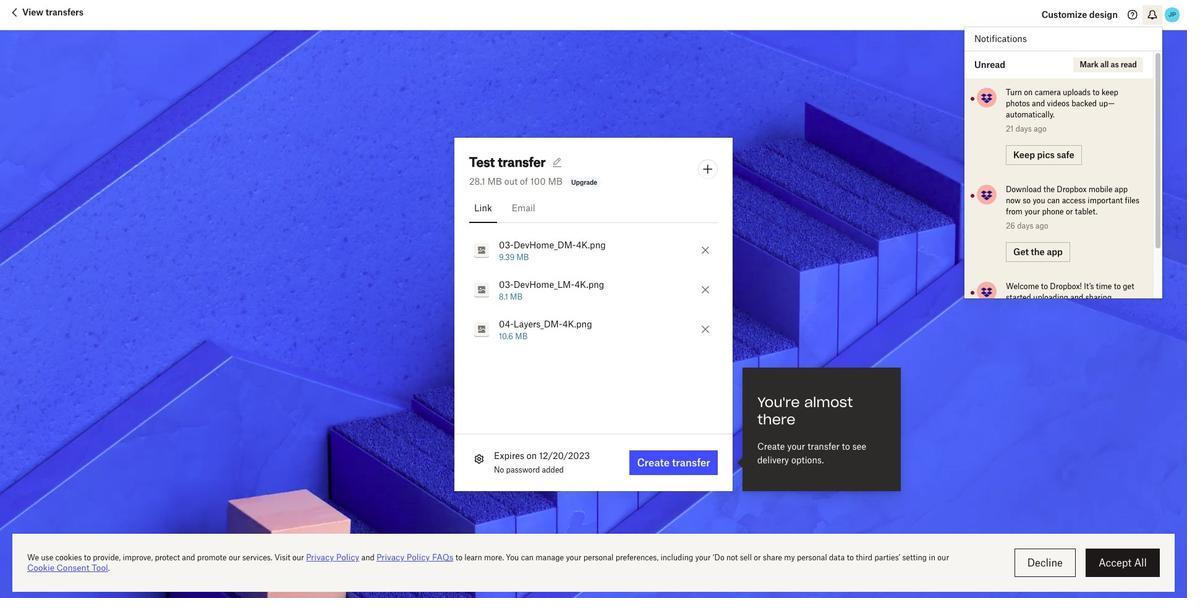 Task type: vqa. For each thing, say whether or not it's contained in the screenshot.
up—
yes



Task type: locate. For each thing, give the bounding box(es) containing it.
on for 12/20/2023
[[527, 451, 537, 461]]

days right 21
[[1016, 124, 1032, 134]]

turn on camera uploads to keep photos and videos backed up— automatically. button
[[1006, 87, 1141, 121]]

04-
[[499, 319, 514, 329]]

2 vertical spatial 4k.png
[[563, 319, 592, 329]]

1 vertical spatial days
[[1018, 221, 1034, 231]]

03-
[[499, 240, 514, 250], [499, 279, 514, 290]]

your down so
[[1025, 207, 1040, 216]]

03- inside 03-devhome_lm-4k.png 8.1 mb
[[499, 279, 514, 290]]

download the dropbox mobile app now so you can access important files from your phone or tablet. button
[[1006, 184, 1141, 218]]

app inside 'download the dropbox mobile app now so you can access important files from your phone or tablet. 26 days ago'
[[1115, 185, 1128, 194]]

link
[[474, 203, 492, 213]]

0 horizontal spatial app
[[1047, 247, 1063, 257]]

the up can
[[1044, 185, 1055, 194]]

download
[[1006, 185, 1042, 194]]

no
[[494, 465, 504, 475]]

delivery
[[758, 455, 789, 465]]

2 03- from the top
[[499, 279, 514, 290]]

26
[[1006, 221, 1016, 231]]

on
[[1024, 88, 1033, 97], [527, 451, 537, 461]]

the
[[1044, 185, 1055, 194], [1031, 247, 1045, 257]]

03- inside 03-devhome_dm-4k.png 9.39 mb
[[499, 240, 514, 250]]

turn
[[1006, 88, 1022, 97]]

1 vertical spatial ago
[[1036, 221, 1049, 231]]

1 horizontal spatial transfer
[[808, 441, 840, 452]]

ago down automatically.
[[1034, 124, 1047, 134]]

devhome_dm-
[[514, 240, 576, 250]]

4k.png down 03-devhome_dm-4k.png row
[[575, 279, 604, 290]]

03- up 8.1
[[499, 279, 514, 290]]

1 vertical spatial 03-
[[499, 279, 514, 290]]

ago inside turn on camera uploads to keep photos and videos backed up— automatically. 21 days ago
[[1034, 124, 1047, 134]]

welcome to dropbox! it's time to get started uploading and sharing.
[[1006, 282, 1135, 302]]

0 vertical spatial app
[[1115, 185, 1128, 194]]

days
[[1016, 124, 1032, 134], [1018, 221, 1034, 231]]

and down dropbox!
[[1071, 293, 1084, 302]]

to left keep
[[1093, 88, 1100, 97]]

sharing.
[[1086, 293, 1114, 302]]

unread
[[975, 59, 1006, 70]]

welcome to dropbox! it's time to get started uploading and sharing. link
[[965, 273, 1153, 359]]

see
[[853, 441, 867, 452]]

the right get in the top of the page
[[1031, 247, 1045, 257]]

0 horizontal spatial and
[[1032, 99, 1045, 108]]

to left see on the bottom right of page
[[842, 441, 850, 452]]

03-devhome_dm-4k.png cell
[[469, 238, 695, 263]]

app
[[1115, 185, 1128, 194], [1047, 247, 1063, 257]]

04-layers_dm-4k.png row
[[455, 310, 733, 349]]

0 vertical spatial days
[[1016, 124, 1032, 134]]

03-devhome_dm-4k.png row
[[455, 230, 733, 270]]

mb inside 03-devhome_lm-4k.png 8.1 mb
[[510, 292, 523, 302]]

your up options. on the bottom of the page
[[787, 441, 805, 452]]

tab list
[[469, 193, 718, 223]]

mb right '10.6'
[[515, 332, 528, 341]]

started
[[1006, 293, 1032, 302]]

0 vertical spatial and
[[1032, 99, 1045, 108]]

0 vertical spatial your
[[1025, 207, 1040, 216]]

28.1 mb out of 100 mb
[[469, 176, 563, 186]]

0 vertical spatial transfer
[[498, 154, 546, 170]]

read
[[1121, 60, 1137, 69]]

mb for devhome_lm-
[[510, 292, 523, 302]]

21
[[1006, 124, 1014, 134]]

mb for devhome_dm-
[[517, 253, 529, 262]]

you're almost there
[[758, 394, 853, 429]]

get
[[1123, 282, 1135, 291]]

1 horizontal spatial and
[[1071, 293, 1084, 302]]

0 vertical spatial 4k.png
[[576, 240, 606, 250]]

days right 26
[[1018, 221, 1034, 231]]

0 vertical spatial the
[[1044, 185, 1055, 194]]

on inside turn on camera uploads to keep photos and videos backed up— automatically. 21 days ago
[[1024, 88, 1033, 97]]

tablet.
[[1075, 207, 1098, 216]]

mb right 9.39 in the left of the page
[[517, 253, 529, 262]]

your
[[1025, 207, 1040, 216], [787, 441, 805, 452]]

0 vertical spatial 03-
[[499, 240, 514, 250]]

layers_dm-
[[514, 319, 563, 329]]

to up uploading
[[1041, 282, 1048, 291]]

the inside button
[[1031, 247, 1045, 257]]

0 horizontal spatial your
[[787, 441, 805, 452]]

1 vertical spatial your
[[787, 441, 805, 452]]

transfer up 'of'
[[498, 154, 546, 170]]

expires
[[494, 451, 524, 461]]

1 vertical spatial the
[[1031, 247, 1045, 257]]

important
[[1088, 196, 1123, 205]]

mb right 8.1
[[510, 292, 523, 302]]

time
[[1096, 282, 1112, 291]]

welcome to dropbox! it's time to get started uploading and sharing. button
[[965, 273, 1153, 359], [1006, 281, 1141, 304]]

1 vertical spatial 4k.png
[[575, 279, 604, 290]]

app right get in the top of the page
[[1047, 247, 1063, 257]]

ago
[[1034, 124, 1047, 134], [1036, 221, 1049, 231]]

camera
[[1035, 88, 1061, 97]]

1 horizontal spatial your
[[1025, 207, 1040, 216]]

app up files
[[1115, 185, 1128, 194]]

automatically.
[[1006, 110, 1055, 119]]

1 horizontal spatial app
[[1115, 185, 1128, 194]]

the inside 'download the dropbox mobile app now so you can access important files from your phone or tablet. 26 days ago'
[[1044, 185, 1055, 194]]

on inside expires on 12/20/2023 no password added
[[527, 451, 537, 461]]

tab list containing link
[[469, 193, 718, 223]]

4k.png inside 04-layers_dm-4k.png 10.6 mb
[[563, 319, 592, 329]]

download the dropbox mobile app now so you can access important files from your phone or tablet. 26 days ago
[[1006, 185, 1140, 231]]

1 03- from the top
[[499, 240, 514, 250]]

1 vertical spatial and
[[1071, 293, 1084, 302]]

03- up 9.39 in the left of the page
[[499, 240, 514, 250]]

4k.png inside 03-devhome_dm-4k.png 9.39 mb
[[576, 240, 606, 250]]

1 vertical spatial transfer
[[808, 441, 840, 452]]

devhome_lm-
[[514, 279, 575, 290]]

menu
[[965, 27, 1163, 359]]

to
[[1093, 88, 1100, 97], [1041, 282, 1048, 291], [1114, 282, 1121, 291], [842, 441, 850, 452]]

1 vertical spatial on
[[527, 451, 537, 461]]

on up password
[[527, 451, 537, 461]]

there
[[758, 411, 796, 429]]

backed
[[1072, 99, 1097, 108]]

mb inside 04-layers_dm-4k.png 10.6 mb
[[515, 332, 528, 341]]

03- for devhome_dm-
[[499, 240, 514, 250]]

added
[[542, 465, 564, 475]]

1 vertical spatial app
[[1047, 247, 1063, 257]]

access
[[1062, 196, 1086, 205]]

and inside turn on camera uploads to keep photos and videos backed up— automatically. 21 days ago
[[1032, 99, 1045, 108]]

0 horizontal spatial on
[[527, 451, 537, 461]]

from
[[1006, 207, 1023, 216]]

transfer
[[498, 154, 546, 170], [808, 441, 840, 452]]

0 vertical spatial ago
[[1034, 124, 1047, 134]]

the for dropbox
[[1044, 185, 1055, 194]]

1 horizontal spatial on
[[1024, 88, 1033, 97]]

transfer up options. on the bottom of the page
[[808, 441, 840, 452]]

out
[[505, 176, 518, 186]]

4k.png up 03-devhome_lm-4k.png row
[[576, 240, 606, 250]]

12/20/2023
[[539, 451, 590, 461]]

mb inside 03-devhome_dm-4k.png 9.39 mb
[[517, 253, 529, 262]]

ago down the phone
[[1036, 221, 1049, 231]]

04-layers_dm-4k.png cell
[[469, 317, 695, 342]]

4k.png down 03-devhome_lm-4k.png cell
[[563, 319, 592, 329]]

mobile
[[1089, 185, 1113, 194]]

4k.png for devhome_dm-
[[576, 240, 606, 250]]

4k.png inside 03-devhome_lm-4k.png 8.1 mb
[[575, 279, 604, 290]]

04-layers_dm-4k.png 10.6 mb
[[499, 319, 592, 341]]

link tab
[[469, 193, 497, 223]]

get
[[1014, 247, 1029, 257]]

on right turn on the top right
[[1024, 88, 1033, 97]]

and
[[1032, 99, 1045, 108], [1071, 293, 1084, 302]]

mb
[[488, 176, 502, 186], [548, 176, 563, 186], [517, 253, 529, 262], [510, 292, 523, 302], [515, 332, 528, 341]]

0 vertical spatial on
[[1024, 88, 1033, 97]]

4k.png
[[576, 240, 606, 250], [575, 279, 604, 290], [563, 319, 592, 329]]

and up automatically.
[[1032, 99, 1045, 108]]



Task type: describe. For each thing, give the bounding box(es) containing it.
pics
[[1037, 150, 1055, 160]]

days inside turn on camera uploads to keep photos and videos backed up— automatically. 21 days ago
[[1016, 124, 1032, 134]]

mb right 100
[[548, 176, 563, 186]]

8.1
[[499, 292, 508, 302]]

test transfer
[[469, 154, 546, 170]]

password
[[506, 465, 540, 475]]

mb left out
[[488, 176, 502, 186]]

almost
[[804, 394, 853, 411]]

create your transfer to see delivery options.
[[758, 441, 867, 465]]

mark all as read
[[1080, 60, 1137, 69]]

as
[[1111, 60, 1119, 69]]

now
[[1006, 196, 1021, 205]]

to inside turn on camera uploads to keep photos and videos backed up— automatically. 21 days ago
[[1093, 88, 1100, 97]]

to inside create your transfer to see delivery options.
[[842, 441, 850, 452]]

mb for layers_dm-
[[515, 332, 528, 341]]

dropbox!
[[1050, 282, 1082, 291]]

videos
[[1047, 99, 1070, 108]]

9.39
[[499, 253, 515, 262]]

expires on 12/20/2023 no password added
[[494, 451, 590, 475]]

phone
[[1042, 207, 1064, 216]]

photos
[[1006, 99, 1030, 108]]

welcome
[[1006, 282, 1039, 291]]

you're
[[758, 394, 800, 411]]

upgrade
[[571, 178, 598, 186]]

of
[[520, 176, 528, 186]]

mark
[[1080, 60, 1099, 69]]

28.1
[[469, 176, 485, 186]]

files
[[1125, 196, 1140, 205]]

get the app
[[1014, 247, 1063, 257]]

menu containing notifications
[[965, 27, 1163, 359]]

uploads
[[1063, 88, 1091, 97]]

email tab
[[507, 193, 540, 223]]

turn on camera uploads to keep photos and videos backed up— automatically. 21 days ago
[[1006, 88, 1119, 134]]

03-devhome_lm-4k.png row
[[455, 270, 733, 310]]

uploading
[[1034, 293, 1069, 302]]

on for camera
[[1024, 88, 1033, 97]]

keep pics safe button
[[1006, 145, 1082, 165]]

keep pics safe
[[1014, 150, 1075, 160]]

keep
[[1014, 150, 1035, 160]]

can
[[1048, 196, 1060, 205]]

all
[[1101, 60, 1109, 69]]

ago inside 'download the dropbox mobile app now so you can access important files from your phone or tablet. 26 days ago'
[[1036, 221, 1049, 231]]

email
[[512, 203, 535, 213]]

03-devhome_dm-4k.png 9.39 mb
[[499, 240, 606, 262]]

03-devhome_lm-4k.png cell
[[469, 277, 695, 302]]

10.6
[[499, 332, 513, 341]]

4k.png for layers_dm-
[[563, 319, 592, 329]]

0 horizontal spatial transfer
[[498, 154, 546, 170]]

up—
[[1099, 99, 1115, 108]]

and inside welcome to dropbox! it's time to get started uploading and sharing.
[[1071, 293, 1084, 302]]

your inside 'download the dropbox mobile app now so you can access important files from your phone or tablet. 26 days ago'
[[1025, 207, 1040, 216]]

dropbox
[[1057, 185, 1087, 194]]

transfer inside create your transfer to see delivery options.
[[808, 441, 840, 452]]

100
[[531, 176, 546, 186]]

create
[[758, 441, 785, 452]]

days inside 'download the dropbox mobile app now so you can access important files from your phone or tablet. 26 days ago'
[[1018, 221, 1034, 231]]

to left 'get'
[[1114, 282, 1121, 291]]

safe
[[1057, 150, 1075, 160]]

so
[[1023, 196, 1031, 205]]

03-devhome_lm-4k.png 8.1 mb
[[499, 279, 604, 302]]

app inside button
[[1047, 247, 1063, 257]]

03- for devhome_lm-
[[499, 279, 514, 290]]

notifications
[[975, 33, 1027, 44]]

test
[[469, 154, 495, 170]]

keep
[[1102, 88, 1119, 97]]

mark all as read button
[[1074, 58, 1144, 72]]

the for app
[[1031, 247, 1045, 257]]

it's
[[1084, 282, 1094, 291]]

you
[[1033, 196, 1046, 205]]

or
[[1066, 207, 1073, 216]]

your inside create your transfer to see delivery options.
[[787, 441, 805, 452]]

options.
[[792, 455, 824, 465]]

4k.png for devhome_lm-
[[575, 279, 604, 290]]

get the app button
[[1006, 242, 1071, 262]]



